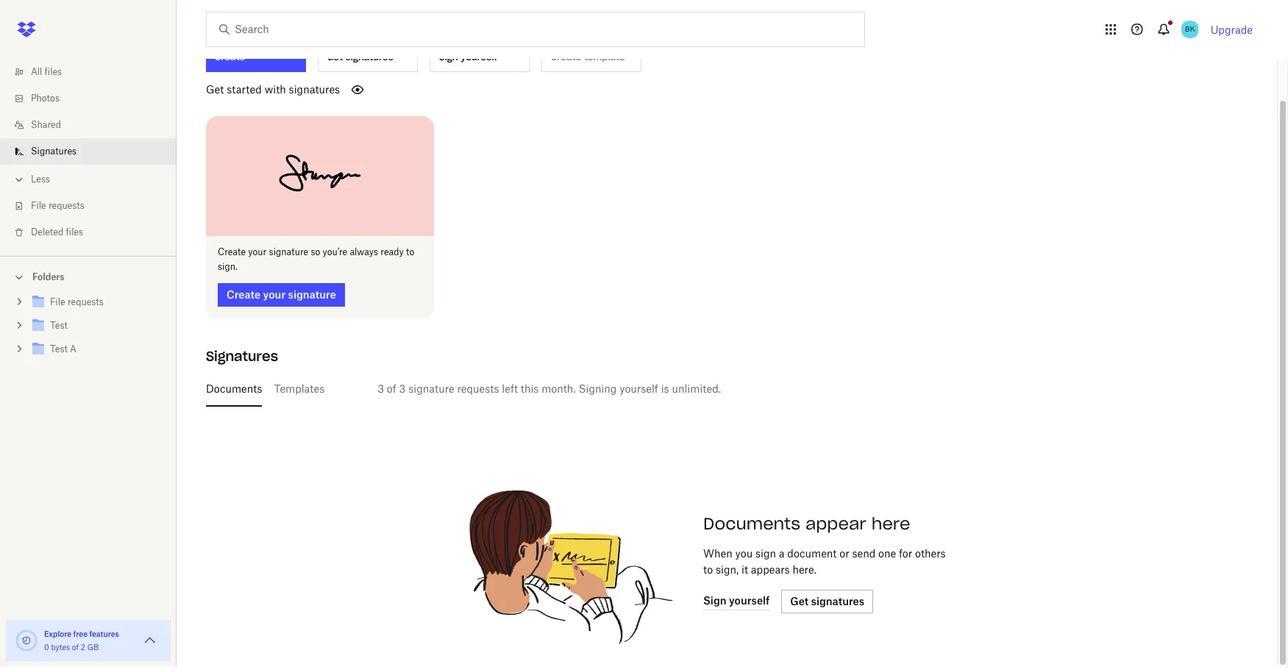 Task type: describe. For each thing, give the bounding box(es) containing it.
when you sign a document or send one for others to sign, it appears here.
[[703, 547, 946, 576]]

deleted
[[31, 227, 64, 238]]

a
[[779, 547, 785, 560]]

files for deleted files
[[66, 227, 83, 238]]

gb
[[87, 643, 99, 652]]

folders button
[[0, 266, 177, 288]]

create for create
[[215, 52, 245, 63]]

2 horizontal spatial yourself
[[729, 595, 770, 607]]

create your signature
[[227, 288, 336, 301]]

0
[[44, 643, 49, 652]]

left
[[502, 382, 518, 395]]

it
[[742, 563, 748, 576]]

get started with signatures
[[206, 83, 340, 96]]

Search in folder "Dropbox" text field
[[235, 21, 834, 38]]

less
[[31, 174, 50, 185]]

upgrade
[[1211, 23, 1253, 36]]

photos link
[[12, 85, 177, 112]]

1 vertical spatial sign yourself
[[703, 595, 770, 607]]

signatures list item
[[0, 138, 177, 165]]

1 horizontal spatial sign yourself button
[[703, 593, 770, 610]]

appear
[[806, 513, 867, 534]]

all files
[[31, 66, 62, 77]]

create your signature so you're always ready to sign.
[[218, 246, 414, 272]]

unlimited.
[[672, 382, 721, 395]]

0 horizontal spatial sign yourself button
[[430, 16, 530, 72]]

signature inside tab list
[[409, 382, 455, 395]]

create for create your signature
[[227, 288, 261, 301]]

0 vertical spatial file requests link
[[12, 193, 177, 219]]

create for create your signature so you're always ready to sign.
[[218, 246, 246, 257]]

document
[[788, 547, 837, 560]]

signatures inside list item
[[31, 146, 77, 157]]

requests inside tab list
[[457, 382, 499, 395]]

here
[[872, 513, 911, 534]]

your for create your signature
[[263, 288, 286, 301]]

0 vertical spatial file requests
[[31, 200, 84, 211]]

0 horizontal spatial sign
[[439, 51, 458, 62]]

1 vertical spatial signatures
[[206, 348, 278, 365]]

sign
[[756, 547, 776, 560]]

sign.
[[218, 261, 238, 272]]

all
[[31, 66, 42, 77]]

2 3 from the left
[[399, 382, 406, 395]]

when
[[703, 547, 733, 560]]

started
[[227, 83, 262, 96]]

tab list containing documents
[[206, 371, 1236, 407]]

your for create your signature so you're always ready to sign.
[[248, 246, 267, 257]]

1 horizontal spatial get signatures
[[790, 595, 865, 607]]

bk button
[[1179, 18, 1202, 41]]

signature for create your signature
[[288, 288, 336, 301]]

1 vertical spatial file requests
[[50, 297, 104, 308]]

test for test a
[[50, 344, 68, 355]]

signatures for 'get signatures' "button" to the left
[[346, 51, 393, 62]]

test a link
[[29, 340, 165, 360]]

signing
[[579, 382, 617, 395]]

documents tab
[[206, 371, 262, 407]]

1 vertical spatial sign
[[703, 595, 727, 607]]

shared link
[[12, 112, 177, 138]]

create button
[[206, 16, 306, 72]]

list containing all files
[[0, 50, 177, 256]]

1 3 from the left
[[378, 382, 384, 395]]

test for test
[[50, 320, 68, 331]]



Task type: vqa. For each thing, say whether or not it's contained in the screenshot.
left Share
no



Task type: locate. For each thing, give the bounding box(es) containing it.
file down folders
[[50, 297, 65, 308]]

1 vertical spatial sign yourself button
[[703, 593, 770, 610]]

1 horizontal spatial to
[[703, 563, 713, 576]]

create your signature button
[[218, 283, 345, 306]]

requests down folders button
[[68, 297, 104, 308]]

for
[[899, 547, 913, 560]]

documents for documents
[[206, 382, 262, 395]]

list
[[0, 50, 177, 256]]

1 vertical spatial of
[[72, 643, 79, 652]]

3
[[378, 382, 384, 395], [399, 382, 406, 395]]

1 vertical spatial documents
[[703, 513, 801, 534]]

2 vertical spatial signatures
[[811, 595, 865, 607]]

1 vertical spatial create
[[218, 246, 246, 257]]

signatures down shared
[[31, 146, 77, 157]]

1 vertical spatial requests
[[68, 297, 104, 308]]

get signatures
[[327, 51, 393, 62], [790, 595, 865, 607]]

test inside test a link
[[50, 344, 68, 355]]

file
[[31, 200, 46, 211], [50, 297, 65, 308]]

explore free features 0 bytes of 2 gb
[[44, 630, 119, 652]]

so
[[311, 246, 320, 257]]

always
[[350, 246, 378, 257]]

to down when
[[703, 563, 713, 576]]

signature inside the create your signature so you're always ready to sign.
[[269, 246, 308, 257]]

yourself left "is"
[[620, 382, 658, 395]]

documents for documents appear here
[[703, 513, 801, 534]]

1 vertical spatial yourself
[[620, 382, 658, 395]]

requests inside list
[[48, 200, 84, 211]]

free
[[73, 630, 88, 639]]

file requests link up the test link
[[29, 293, 165, 313]]

shared
[[31, 119, 61, 130]]

of
[[387, 382, 396, 395], [72, 643, 79, 652]]

0 vertical spatial yourself
[[461, 51, 498, 62]]

your inside the create your signature so you're always ready to sign.
[[248, 246, 267, 257]]

get down here.
[[790, 595, 809, 607]]

documents appear here
[[703, 513, 911, 534]]

your down the create your signature so you're always ready to sign.
[[263, 288, 286, 301]]

signature
[[269, 246, 308, 257], [288, 288, 336, 301], [409, 382, 455, 395]]

0 horizontal spatial signatures
[[31, 146, 77, 157]]

sign yourself down it
[[703, 595, 770, 607]]

3 of 3 signature requests left this month. signing yourself is unlimited.
[[378, 382, 721, 395]]

0 vertical spatial create
[[215, 52, 245, 63]]

1 horizontal spatial file
[[50, 297, 65, 308]]

signatures
[[346, 51, 393, 62], [289, 83, 340, 96], [811, 595, 865, 607]]

get left started
[[206, 83, 224, 96]]

your up create your signature
[[248, 246, 267, 257]]

yourself down the search in folder "dropbox" text box
[[461, 51, 498, 62]]

0 vertical spatial to
[[406, 246, 414, 257]]

1 test from the top
[[50, 320, 68, 331]]

0 horizontal spatial 3
[[378, 382, 384, 395]]

signatures up documents tab
[[206, 348, 278, 365]]

0 vertical spatial signature
[[269, 246, 308, 257]]

you
[[735, 547, 753, 560]]

0 vertical spatial signatures
[[346, 51, 393, 62]]

0 vertical spatial signatures
[[31, 146, 77, 157]]

you're
[[323, 246, 347, 257]]

1 vertical spatial files
[[66, 227, 83, 238]]

0 horizontal spatial get signatures button
[[318, 16, 418, 72]]

requests up the deleted files
[[48, 200, 84, 211]]

1 vertical spatial get signatures button
[[782, 590, 873, 613]]

signatures
[[31, 146, 77, 157], [206, 348, 278, 365]]

2 test from the top
[[50, 344, 68, 355]]

test left a
[[50, 344, 68, 355]]

files right deleted
[[66, 227, 83, 238]]

1 horizontal spatial signatures
[[206, 348, 278, 365]]

here.
[[793, 563, 817, 576]]

documents up you
[[703, 513, 801, 534]]

0 horizontal spatial get signatures
[[327, 51, 393, 62]]

or
[[840, 547, 850, 560]]

quota usage element
[[15, 629, 38, 653]]

yourself
[[461, 51, 498, 62], [620, 382, 658, 395], [729, 595, 770, 607]]

0 vertical spatial test
[[50, 320, 68, 331]]

0 horizontal spatial documents
[[206, 382, 262, 395]]

create inside dropdown button
[[215, 52, 245, 63]]

signatures link
[[12, 138, 177, 165]]

yourself down it
[[729, 595, 770, 607]]

1 vertical spatial file
[[50, 297, 65, 308]]

1 vertical spatial get
[[206, 83, 224, 96]]

deleted files
[[31, 227, 83, 238]]

2 horizontal spatial signatures
[[811, 595, 865, 607]]

templates
[[274, 382, 325, 395]]

files
[[45, 66, 62, 77], [66, 227, 83, 238]]

test inside the test link
[[50, 320, 68, 331]]

upgrade link
[[1211, 23, 1253, 36]]

create up sign.
[[218, 246, 246, 257]]

send
[[852, 547, 876, 560]]

1 vertical spatial your
[[263, 288, 286, 301]]

your inside create your signature button
[[263, 288, 286, 301]]

0 vertical spatial get signatures
[[327, 51, 393, 62]]

group
[[0, 288, 177, 372]]

file down less
[[31, 200, 46, 211]]

deleted files link
[[12, 219, 177, 246]]

get
[[327, 51, 343, 62], [206, 83, 224, 96], [790, 595, 809, 607]]

of inside explore free features 0 bytes of 2 gb
[[72, 643, 79, 652]]

with
[[265, 83, 286, 96]]

templates tab
[[274, 371, 325, 407]]

file requests link
[[12, 193, 177, 219], [29, 293, 165, 313]]

1 horizontal spatial get
[[327, 51, 343, 62]]

0 vertical spatial get signatures button
[[318, 16, 418, 72]]

0 horizontal spatial to
[[406, 246, 414, 257]]

0 vertical spatial sign yourself
[[439, 51, 498, 62]]

0 horizontal spatial signatures
[[289, 83, 340, 96]]

1 horizontal spatial yourself
[[620, 382, 658, 395]]

requests inside group
[[68, 297, 104, 308]]

1 horizontal spatial of
[[387, 382, 396, 395]]

0 horizontal spatial sign yourself
[[439, 51, 498, 62]]

photos
[[31, 93, 60, 104]]

get signatures button
[[318, 16, 418, 72], [782, 590, 873, 613]]

0 vertical spatial documents
[[206, 382, 262, 395]]

signature for create your signature so you're always ready to sign.
[[269, 246, 308, 257]]

1 vertical spatial signatures
[[289, 83, 340, 96]]

file requests down folders button
[[50, 297, 104, 308]]

a
[[70, 344, 76, 355]]

group containing file requests
[[0, 288, 177, 372]]

2 vertical spatial get
[[790, 595, 809, 607]]

less image
[[12, 172, 26, 187]]

others
[[915, 547, 946, 560]]

1 horizontal spatial signatures
[[346, 51, 393, 62]]

files for all files
[[45, 66, 62, 77]]

test link
[[29, 316, 165, 336]]

dropbox image
[[12, 15, 41, 44]]

create inside button
[[227, 288, 261, 301]]

to
[[406, 246, 414, 257], [703, 563, 713, 576]]

all files link
[[12, 59, 177, 85]]

1 vertical spatial get signatures
[[790, 595, 865, 607]]

0 vertical spatial file
[[31, 200, 46, 211]]

file requests
[[31, 200, 84, 211], [50, 297, 104, 308]]

1 horizontal spatial sign yourself
[[703, 595, 770, 607]]

1 horizontal spatial files
[[66, 227, 83, 238]]

0 vertical spatial sign
[[439, 51, 458, 62]]

this
[[521, 382, 539, 395]]

month.
[[542, 382, 576, 395]]

1 horizontal spatial sign
[[703, 595, 727, 607]]

test
[[50, 320, 68, 331], [50, 344, 68, 355]]

1 vertical spatial test
[[50, 344, 68, 355]]

1 horizontal spatial documents
[[703, 513, 801, 534]]

requests
[[48, 200, 84, 211], [68, 297, 104, 308], [457, 382, 499, 395]]

get up get started with signatures on the left of page
[[327, 51, 343, 62]]

0 horizontal spatial yourself
[[461, 51, 498, 62]]

1 vertical spatial file requests link
[[29, 293, 165, 313]]

appears
[[751, 563, 790, 576]]

0 vertical spatial your
[[248, 246, 267, 257]]

to right ready
[[406, 246, 414, 257]]

0 vertical spatial requests
[[48, 200, 84, 211]]

0 horizontal spatial get
[[206, 83, 224, 96]]

yourself inside tab list
[[620, 382, 658, 395]]

bk
[[1185, 24, 1195, 34]]

test up test a
[[50, 320, 68, 331]]

create inside the create your signature so you're always ready to sign.
[[218, 246, 246, 257]]

0 horizontal spatial files
[[45, 66, 62, 77]]

sign yourself button
[[430, 16, 530, 72], [703, 593, 770, 610]]

0 vertical spatial sign yourself button
[[430, 16, 530, 72]]

folders
[[32, 272, 64, 283]]

one
[[879, 547, 896, 560]]

sign yourself down the search in folder "dropbox" text box
[[439, 51, 498, 62]]

sign
[[439, 51, 458, 62], [703, 595, 727, 607]]

1 horizontal spatial get signatures button
[[782, 590, 873, 613]]

1 vertical spatial to
[[703, 563, 713, 576]]

sign,
[[716, 563, 739, 576]]

explore
[[44, 630, 72, 639]]

signature inside button
[[288, 288, 336, 301]]

features
[[89, 630, 119, 639]]

file requests link up the deleted files
[[12, 193, 177, 219]]

of inside tab list
[[387, 382, 396, 395]]

0 horizontal spatial of
[[72, 643, 79, 652]]

to inside when you sign a document or send one for others to sign, it appears here.
[[703, 563, 713, 576]]

2 vertical spatial yourself
[[729, 595, 770, 607]]

your
[[248, 246, 267, 257], [263, 288, 286, 301]]

2 horizontal spatial get
[[790, 595, 809, 607]]

tab list
[[206, 371, 1236, 407]]

2 vertical spatial requests
[[457, 382, 499, 395]]

1 horizontal spatial 3
[[399, 382, 406, 395]]

0 vertical spatial of
[[387, 382, 396, 395]]

create
[[215, 52, 245, 63], [218, 246, 246, 257], [227, 288, 261, 301]]

0 horizontal spatial file
[[31, 200, 46, 211]]

is
[[661, 382, 669, 395]]

documents inside tab list
[[206, 382, 262, 395]]

create up started
[[215, 52, 245, 63]]

sign yourself
[[439, 51, 498, 62], [703, 595, 770, 607]]

to inside the create your signature so you're always ready to sign.
[[406, 246, 414, 257]]

documents left templates
[[206, 382, 262, 395]]

requests left left
[[457, 382, 499, 395]]

bytes
[[51, 643, 70, 652]]

test a
[[50, 344, 76, 355]]

1 vertical spatial signature
[[288, 288, 336, 301]]

documents
[[206, 382, 262, 395], [703, 513, 801, 534]]

file requests up the deleted files
[[31, 200, 84, 211]]

create down sign.
[[227, 288, 261, 301]]

0 vertical spatial files
[[45, 66, 62, 77]]

0 vertical spatial get
[[327, 51, 343, 62]]

signatures for the rightmost 'get signatures' "button"
[[811, 595, 865, 607]]

2 vertical spatial signature
[[409, 382, 455, 395]]

2
[[81, 643, 85, 652]]

files right all
[[45, 66, 62, 77]]

2 vertical spatial create
[[227, 288, 261, 301]]

ready
[[381, 246, 404, 257]]



